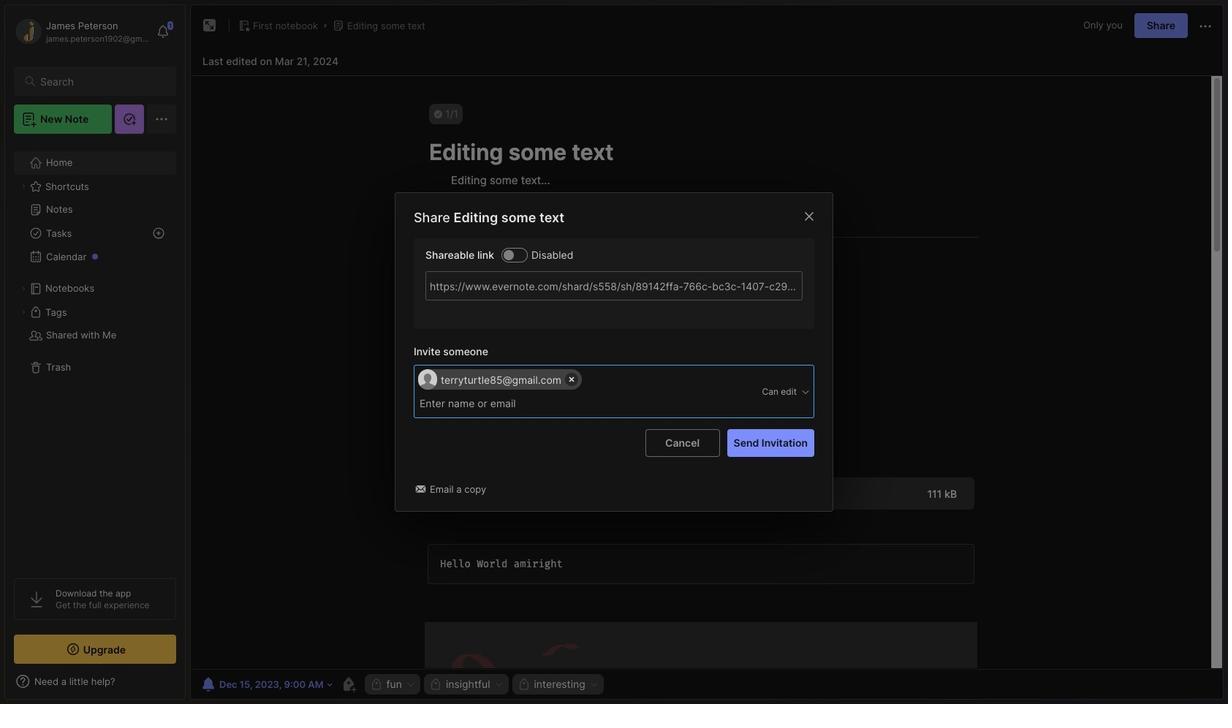 Task type: vqa. For each thing, say whether or not it's contained in the screenshot.
"JAMES"
no



Task type: describe. For each thing, give the bounding box(es) containing it.
expand notebooks image
[[19, 284, 28, 293]]

shared link switcher image
[[504, 250, 514, 260]]

expand tags image
[[19, 308, 28, 317]]

Note Editor text field
[[191, 75, 1223, 669]]

Add tag field
[[418, 396, 594, 412]]

note window element
[[190, 4, 1224, 700]]

Select permission field
[[692, 385, 811, 398]]



Task type: locate. For each thing, give the bounding box(es) containing it.
Shared URL text field
[[426, 271, 803, 300]]

expand note image
[[201, 17, 219, 34]]

none search field inside 'main' element
[[40, 72, 163, 90]]

None search field
[[40, 72, 163, 90]]

tree inside 'main' element
[[5, 143, 185, 565]]

Search text field
[[40, 75, 163, 88]]

add tag image
[[340, 676, 357, 693]]

main element
[[0, 0, 190, 704]]

close image
[[801, 208, 818, 225]]

tree
[[5, 143, 185, 565]]



